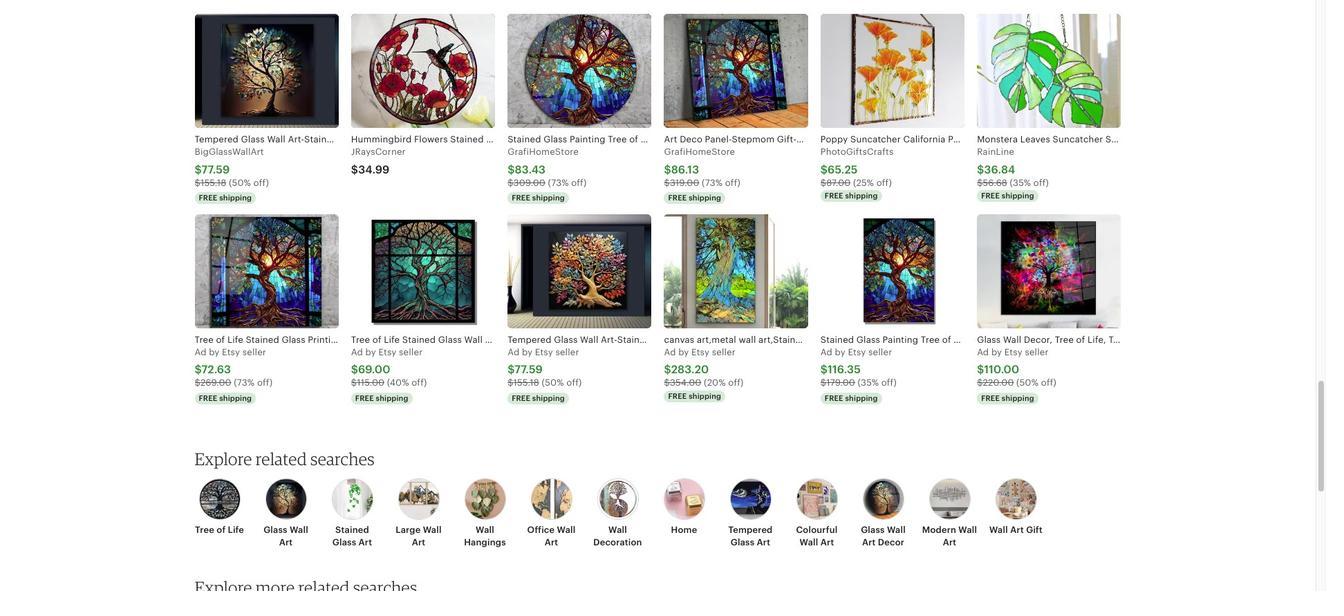 Task type: vqa. For each thing, say whether or not it's contained in the screenshot.


Task type: locate. For each thing, give the bounding box(es) containing it.
(50% inside "a d b y etsy seller $ 77.59 $ 155.18 (50% off) free shipping"
[[542, 378, 564, 388]]

wall down the colourful
[[800, 538, 818, 548]]

1 horizontal spatial (73%
[[548, 177, 569, 188]]

seller inside the a d b y etsy seller $ 116.35 $ 179.00 (35% off) free shipping
[[869, 347, 892, 358]]

4 d from the left
[[670, 347, 676, 358]]

a d b y etsy seller $ 77.59 $ 155.18 (50% off) free shipping
[[508, 347, 582, 402]]

wall art gift
[[990, 525, 1043, 535]]

colourful
[[796, 525, 838, 535]]

art for office wall art
[[545, 538, 558, 548]]

4 a from the left
[[664, 347, 670, 358]]

1 vertical spatial (35%
[[858, 378, 879, 388]]

free inside a d b y etsy seller $ 69.00 $ 115.00 (40% off) free shipping
[[355, 394, 374, 402]]

b inside a d b y etsy seller $ 69.00 $ 115.00 (40% off) free shipping
[[366, 347, 371, 358]]

309.00
[[514, 177, 546, 188]]

5 etsy from the left
[[848, 347, 866, 358]]

d inside the a d b y etsy seller $ 110.00 $ 220.00 (50% off) free shipping
[[983, 347, 989, 358]]

seller
[[243, 347, 266, 358], [399, 347, 423, 358], [556, 347, 579, 358], [712, 347, 736, 358], [869, 347, 892, 358], [1025, 347, 1049, 358]]

36.84
[[984, 164, 1016, 175]]

1 vertical spatial stained glass painting tree of life, stained glass window glass wall art work , home wall decor, wall hangings art deco panel, stepdad gift image
[[821, 214, 965, 328]]

art for glass wall art
[[279, 538, 293, 548]]

tempered glass wall art-stained wall art -life of tree wall decor-glass printing -large wall art-wall hangings-stained window decor image
[[195, 14, 339, 128], [508, 214, 652, 328]]

b for 110.00
[[992, 347, 997, 358]]

$ inside jrayscorner $ 34.99
[[351, 164, 358, 175]]

glass down tempered
[[731, 538, 755, 548]]

6 y from the left
[[997, 347, 1002, 358]]

off)
[[254, 177, 269, 188], [571, 177, 587, 188], [725, 177, 741, 188], [877, 177, 892, 188], [1034, 177, 1049, 188], [257, 378, 273, 388], [412, 378, 427, 388], [567, 378, 582, 388], [728, 378, 744, 388], [882, 378, 897, 388], [1041, 378, 1057, 388]]

art inside stained glass art
[[359, 538, 372, 548]]

1 horizontal spatial 155.18
[[514, 378, 539, 388]]

b inside a d b y etsy seller $ 283.20 $ 354.00 (20% off) free shipping
[[679, 347, 684, 358]]

y inside "a d b y etsy seller $ 77.59 $ 155.18 (50% off) free shipping"
[[528, 347, 533, 358]]

5 b from the left
[[835, 347, 841, 358]]

a inside the a d b y etsy seller $ 116.35 $ 179.00 (35% off) free shipping
[[821, 347, 827, 358]]

0 horizontal spatial stained glass painting tree of life, stained glass window glass wall art work , home wall decor, wall hangings art deco panel, stepdad gift image
[[508, 14, 652, 128]]

monstera leaves suncatcher stained glass window hanging decor plant succulent stain glass home garden iridescent wall art gifts for mom image
[[977, 14, 1121, 128]]

6 d from the left
[[983, 347, 989, 358]]

y inside the a d b y etsy seller $ 116.35 $ 179.00 (35% off) free shipping
[[841, 347, 846, 358]]

0 vertical spatial stained glass painting tree of life, stained glass window glass wall art work , home wall decor, wall hangings art deco panel, stepdad gift image
[[508, 14, 652, 128]]

etsy
[[222, 347, 240, 358], [379, 347, 397, 358], [535, 347, 553, 358], [692, 347, 710, 358], [848, 347, 866, 358], [1005, 347, 1023, 358]]

0 horizontal spatial (73%
[[234, 378, 255, 388]]

off) inside a d b y etsy seller $ 283.20 $ 354.00 (20% off) free shipping
[[728, 378, 744, 388]]

1 grafihomestore from the left
[[508, 147, 579, 157]]

art left 'gift'
[[1010, 525, 1024, 535]]

etsy inside a d b y etsy seller $ 69.00 $ 115.00 (40% off) free shipping
[[379, 347, 397, 358]]

wall inside colourful wall art
[[800, 538, 818, 548]]

b inside the a d b y etsy seller $ 116.35 $ 179.00 (35% off) free shipping
[[835, 347, 841, 358]]

(73%
[[548, 177, 569, 188], [702, 177, 723, 188], [234, 378, 255, 388]]

searches
[[310, 449, 375, 470]]

y inside a d b y etsy seller $ 283.20 $ 354.00 (20% off) free shipping
[[684, 347, 689, 358]]

seller inside a d b y etsy seller $ 283.20 $ 354.00 (20% off) free shipping
[[712, 347, 736, 358]]

a inside a d b y etsy seller $ 283.20 $ 354.00 (20% off) free shipping
[[664, 347, 670, 358]]

wall hangings
[[464, 525, 506, 548]]

wall
[[290, 525, 308, 535], [423, 525, 442, 535], [476, 525, 494, 535], [557, 525, 576, 535], [609, 525, 627, 535], [887, 525, 906, 535], [959, 525, 977, 535], [990, 525, 1008, 535], [800, 538, 818, 548]]

wall inside 'large wall art'
[[423, 525, 442, 535]]

grafihomestore up 83.43
[[508, 147, 579, 157]]

(20%
[[704, 378, 726, 388]]

free inside bigglasswallart $ 77.59 $ 155.18 (50% off) free shipping
[[199, 193, 217, 202]]

5 d from the left
[[827, 347, 833, 358]]

art down large
[[412, 538, 426, 548]]

shipping inside the a d b y etsy seller $ 116.35 $ 179.00 (35% off) free shipping
[[845, 394, 878, 402]]

etsy inside "a d b y etsy seller $ 77.59 $ 155.18 (50% off) free shipping"
[[535, 347, 553, 358]]

rainline $ 36.84 $ 56.68 (35% off) free shipping
[[977, 147, 1049, 200]]

seller inside the a d b y etsy seller $ 110.00 $ 220.00 (50% off) free shipping
[[1025, 347, 1049, 358]]

1 horizontal spatial (35%
[[1010, 177, 1031, 188]]

art
[[1010, 525, 1024, 535], [279, 538, 293, 548], [359, 538, 372, 548], [412, 538, 426, 548], [545, 538, 558, 548], [757, 538, 771, 548], [821, 538, 834, 548], [862, 538, 876, 548], [943, 538, 957, 548]]

d inside "a d b y etsy seller $ 77.59 $ 155.18 (50% off) free shipping"
[[514, 347, 520, 358]]

stained
[[335, 525, 369, 535]]

b inside the a d b y etsy seller $ 110.00 $ 220.00 (50% off) free shipping
[[992, 347, 997, 358]]

(50% for 110.00
[[1017, 378, 1039, 388]]

wall right large
[[423, 525, 442, 535]]

0 horizontal spatial (50%
[[229, 177, 251, 188]]

d inside the a d b y etsy seller $ 72.63 $ 269.00 (73% off) free shipping
[[201, 347, 207, 358]]

4 etsy from the left
[[692, 347, 710, 358]]

(35% inside rainline $ 36.84 $ 56.68 (35% off) free shipping
[[1010, 177, 1031, 188]]

a inside the a d b y etsy seller $ 72.63 $ 269.00 (73% off) free shipping
[[195, 347, 201, 358]]

seller for 69.00
[[399, 347, 423, 358]]

0 horizontal spatial tempered glass wall art-stained wall art -life of tree wall decor-glass printing -large wall art-wall hangings-stained window decor image
[[195, 14, 339, 128]]

free inside the a d b y etsy seller $ 110.00 $ 220.00 (50% off) free shipping
[[981, 394, 1000, 402]]

y for 72.63
[[215, 347, 220, 358]]

seller for 77.59
[[556, 347, 579, 358]]

tree of life
[[195, 525, 244, 535]]

art down the colourful
[[821, 538, 834, 548]]

etsy inside a d b y etsy seller $ 283.20 $ 354.00 (20% off) free shipping
[[692, 347, 710, 358]]

shipping inside a d b y etsy seller $ 283.20 $ 354.00 (20% off) free shipping
[[689, 392, 721, 400]]

a d b y etsy seller $ 110.00 $ 220.00 (50% off) free shipping
[[977, 347, 1057, 402]]

bigglasswallart
[[195, 147, 264, 157]]

(50% for 77.59
[[542, 378, 564, 388]]

2 y from the left
[[371, 347, 376, 358]]

b for 283.20
[[679, 347, 684, 358]]

4 b from the left
[[679, 347, 684, 358]]

77.59
[[202, 164, 230, 175], [515, 364, 543, 376]]

glass wall art link
[[257, 479, 315, 549]]

off) inside grafihomestore $ 86.13 $ 319.00 (73% off) free shipping
[[725, 177, 741, 188]]

87.00
[[827, 177, 851, 188]]

2 horizontal spatial (50%
[[1017, 378, 1039, 388]]

y for 283.20
[[684, 347, 689, 358]]

1 etsy from the left
[[222, 347, 240, 358]]

72.63
[[202, 364, 231, 376]]

(73% inside "grafihomestore $ 83.43 $ 309.00 (73% off) free shipping"
[[548, 177, 569, 188]]

6 etsy from the left
[[1005, 347, 1023, 358]]

wall up hangings at bottom
[[476, 525, 494, 535]]

b for 69.00
[[366, 347, 371, 358]]

0 vertical spatial 77.59
[[202, 164, 230, 175]]

tempered glass art
[[729, 525, 773, 548]]

glass right 'life'
[[264, 525, 287, 535]]

0 horizontal spatial (35%
[[858, 378, 879, 388]]

art inside the "glass wall art"
[[279, 538, 293, 548]]

a inside a d b y etsy seller $ 69.00 $ 115.00 (40% off) free shipping
[[351, 347, 357, 358]]

6 b from the left
[[992, 347, 997, 358]]

1 vertical spatial 77.59
[[515, 364, 543, 376]]

(50%
[[229, 177, 251, 188], [542, 378, 564, 388], [1017, 378, 1039, 388]]

3 d from the left
[[514, 347, 520, 358]]

art for large wall art
[[412, 538, 426, 548]]

art down office
[[545, 538, 558, 548]]

4 seller from the left
[[712, 347, 736, 358]]

d for 72.63
[[201, 347, 207, 358]]

d
[[201, 347, 207, 358], [357, 347, 363, 358], [514, 347, 520, 358], [670, 347, 676, 358], [827, 347, 833, 358], [983, 347, 989, 358]]

a for 69.00
[[351, 347, 357, 358]]

2 grafihomestore from the left
[[664, 147, 735, 157]]

stained glass art
[[332, 525, 372, 548]]

2 horizontal spatial (73%
[[702, 177, 723, 188]]

1 a from the left
[[195, 347, 201, 358]]

0 vertical spatial (35%
[[1010, 177, 1031, 188]]

2 etsy from the left
[[379, 347, 397, 358]]

shipping inside rainline $ 36.84 $ 56.68 (35% off) free shipping
[[1002, 191, 1034, 200]]

hummingbird flowers stained glass suncatcher for window hanging decor art gift for bird & poppy lovers wall hanging ornament gift idea image
[[351, 14, 495, 128]]

shipping inside photogiftscrafts $ 65.25 $ 87.00 (25% off) free shipping
[[845, 191, 878, 200]]

4 y from the left
[[684, 347, 689, 358]]

1 b from the left
[[209, 347, 215, 358]]

grafihomestore inside "grafihomestore $ 83.43 $ 309.00 (73% off) free shipping"
[[508, 147, 579, 157]]

art left 'decor'
[[862, 538, 876, 548]]

354.00
[[670, 378, 702, 388]]

1 horizontal spatial grafihomestore
[[664, 147, 735, 157]]

3 y from the left
[[528, 347, 533, 358]]

a inside "a d b y etsy seller $ 77.59 $ 155.18 (50% off) free shipping"
[[508, 347, 514, 358]]

wall up 'decor'
[[887, 525, 906, 535]]

seller inside the a d b y etsy seller $ 72.63 $ 269.00 (73% off) free shipping
[[243, 347, 266, 358]]

(40%
[[387, 378, 409, 388]]

seller inside a d b y etsy seller $ 69.00 $ 115.00 (40% off) free shipping
[[399, 347, 423, 358]]

1 horizontal spatial tempered glass wall art-stained wall art -life of tree wall decor-glass printing -large wall art-wall hangings-stained window decor image
[[508, 214, 652, 328]]

art inside office wall art
[[545, 538, 558, 548]]

art inside modern wall art
[[943, 538, 957, 548]]

5 y from the left
[[841, 347, 846, 358]]

d for 116.35
[[827, 347, 833, 358]]

83.43
[[515, 164, 546, 175]]

3 seller from the left
[[556, 347, 579, 358]]

wall for large wall art
[[423, 525, 442, 535]]

glass down stained
[[332, 538, 356, 548]]

1 vertical spatial 155.18
[[514, 378, 539, 388]]

1 d from the left
[[201, 347, 207, 358]]

etsy inside the a d b y etsy seller $ 116.35 $ 179.00 (35% off) free shipping
[[848, 347, 866, 358]]

155.18
[[201, 177, 226, 188], [514, 378, 539, 388]]

0 horizontal spatial grafihomestore
[[508, 147, 579, 157]]

2 seller from the left
[[399, 347, 423, 358]]

0 horizontal spatial 155.18
[[201, 177, 226, 188]]

(73% right 309.00 at the left
[[548, 177, 569, 188]]

y inside the a d b y etsy seller $ 110.00 $ 220.00 (50% off) free shipping
[[997, 347, 1002, 358]]

y inside the a d b y etsy seller $ 72.63 $ 269.00 (73% off) free shipping
[[215, 347, 220, 358]]

glass wall decor, tree of life, tempered glass, colorful tempered glass, personalized glass art, colorful tree of life glass wall art, image
[[977, 214, 1121, 328]]

$
[[195, 164, 202, 175], [351, 164, 358, 175], [508, 164, 515, 175], [664, 164, 671, 175], [821, 164, 828, 175], [977, 164, 984, 175], [195, 177, 201, 188], [508, 177, 514, 188], [664, 177, 670, 188], [821, 177, 827, 188], [977, 177, 983, 188], [195, 364, 202, 376], [351, 364, 358, 376], [508, 364, 515, 376], [664, 364, 671, 376], [821, 364, 828, 376], [977, 364, 984, 376], [195, 378, 201, 388], [351, 378, 357, 388], [508, 378, 514, 388], [664, 378, 670, 388], [821, 378, 827, 388], [977, 378, 983, 388]]

wall right modern
[[959, 525, 977, 535]]

(35%
[[1010, 177, 1031, 188], [858, 378, 879, 388]]

etsy inside the a d b y etsy seller $ 72.63 $ 269.00 (73% off) free shipping
[[222, 347, 240, 358]]

wall decoration link
[[589, 479, 647, 549]]

tree
[[195, 525, 214, 535]]

shipping inside "a d b y etsy seller $ 77.59 $ 155.18 (50% off) free shipping"
[[532, 394, 565, 402]]

seller inside "a d b y etsy seller $ 77.59 $ 155.18 (50% off) free shipping"
[[556, 347, 579, 358]]

wall for office wall art
[[557, 525, 576, 535]]

etsy inside the a d b y etsy seller $ 110.00 $ 220.00 (50% off) free shipping
[[1005, 347, 1023, 358]]

hangings
[[464, 538, 506, 548]]

jrayscorner
[[351, 147, 406, 157]]

stained glass art link
[[323, 479, 381, 549]]

life
[[228, 525, 244, 535]]

5 a from the left
[[821, 347, 827, 358]]

(50% inside the a d b y etsy seller $ 110.00 $ 220.00 (50% off) free shipping
[[1017, 378, 1039, 388]]

d for 283.20
[[670, 347, 676, 358]]

2 b from the left
[[366, 347, 371, 358]]

glass inside the "glass wall art"
[[264, 525, 287, 535]]

1 horizontal spatial (50%
[[542, 378, 564, 388]]

(73% inside grafihomestore $ 86.13 $ 319.00 (73% off) free shipping
[[702, 177, 723, 188]]

(35% down 36.84
[[1010, 177, 1031, 188]]

grafihomestore up 86.13
[[664, 147, 735, 157]]

3 a from the left
[[508, 347, 514, 358]]

69.00
[[358, 364, 390, 376]]

1 seller from the left
[[243, 347, 266, 358]]

seller for 283.20
[[712, 347, 736, 358]]

shipping inside bigglasswallart $ 77.59 $ 155.18 (50% off) free shipping
[[219, 193, 252, 202]]

modern wall art
[[922, 525, 977, 548]]

5 seller from the left
[[869, 347, 892, 358]]

y for 77.59
[[528, 347, 533, 358]]

y for 69.00
[[371, 347, 376, 358]]

a d b y etsy seller $ 69.00 $ 115.00 (40% off) free shipping
[[351, 347, 427, 402]]

2 d from the left
[[357, 347, 363, 358]]

glass inside stained glass art
[[332, 538, 356, 548]]

free inside a d b y etsy seller $ 283.20 $ 354.00 (20% off) free shipping
[[668, 392, 687, 400]]

grafihomestore
[[508, 147, 579, 157], [664, 147, 735, 157]]

grafihomestore inside grafihomestore $ 86.13 $ 319.00 (73% off) free shipping
[[664, 147, 735, 157]]

wall inside glass wall art decor
[[887, 525, 906, 535]]

3 b from the left
[[522, 347, 528, 358]]

decoration
[[594, 538, 642, 548]]

art deco panel-stepmom gift-stained glass painting-life of tree-glass wall art-large wall art-wall hangings-office wall decor-tempered glass image
[[664, 14, 808, 128]]

art inside glass wall art decor
[[862, 538, 876, 548]]

3 etsy from the left
[[535, 347, 553, 358]]

tree of life stained glass printing large wall art wall hangings office&home decor interior design decoration modern stylish wall art gift image
[[195, 214, 339, 328]]

stained glass painting tree of life, stained glass window glass wall art work , home wall decor, wall hangings art deco panel, stepdad gift image
[[508, 14, 652, 128], [821, 214, 965, 328]]

77.59 inside bigglasswallart $ 77.59 $ 155.18 (50% off) free shipping
[[202, 164, 230, 175]]

(73% right 269.00
[[234, 378, 255, 388]]

glass
[[264, 525, 287, 535], [861, 525, 885, 535], [332, 538, 356, 548], [731, 538, 755, 548]]

b
[[209, 347, 215, 358], [366, 347, 371, 358], [522, 347, 528, 358], [679, 347, 684, 358], [835, 347, 841, 358], [992, 347, 997, 358]]

2 a from the left
[[351, 347, 357, 358]]

a d b y etsy seller $ 72.63 $ 269.00 (73% off) free shipping
[[195, 347, 273, 402]]

a for 72.63
[[195, 347, 201, 358]]

poppy suncatcher california poppy painting on glass art stain glass window hangings floral wall decor botanical glass painting image
[[821, 14, 965, 128]]

wall inside the "glass wall art"
[[290, 525, 308, 535]]

y
[[215, 347, 220, 358], [371, 347, 376, 358], [528, 347, 533, 358], [684, 347, 689, 358], [841, 347, 846, 358], [997, 347, 1002, 358]]

6 a from the left
[[977, 347, 984, 358]]

large
[[396, 525, 421, 535]]

free inside the a d b y etsy seller $ 116.35 $ 179.00 (35% off) free shipping
[[825, 394, 844, 402]]

(73% right 319.00
[[702, 177, 723, 188]]

art down modern
[[943, 538, 957, 548]]

1 horizontal spatial 77.59
[[515, 364, 543, 376]]

large wall art link
[[390, 479, 448, 549]]

wall left stained
[[290, 525, 308, 535]]

a inside the a d b y etsy seller $ 110.00 $ 220.00 (50% off) free shipping
[[977, 347, 984, 358]]

d inside the a d b y etsy seller $ 116.35 $ 179.00 (35% off) free shipping
[[827, 347, 833, 358]]

explore related searches region
[[186, 449, 1130, 574]]

free
[[825, 191, 844, 200], [981, 191, 1000, 200], [199, 193, 217, 202], [512, 193, 530, 202], [668, 193, 687, 202], [668, 392, 687, 400], [199, 394, 217, 402], [355, 394, 374, 402], [512, 394, 530, 402], [825, 394, 844, 402], [981, 394, 1000, 402]]

1 y from the left
[[215, 347, 220, 358]]

wall left 'gift'
[[990, 525, 1008, 535]]

glass up 'decor'
[[861, 525, 885, 535]]

wall up the decoration
[[609, 525, 627, 535]]

283.20
[[671, 364, 709, 376]]

(35% down 116.35
[[858, 378, 879, 388]]

tempered
[[729, 525, 773, 535]]

b for 77.59
[[522, 347, 528, 358]]

0 vertical spatial 155.18
[[201, 177, 226, 188]]

d inside a d b y etsy seller $ 283.20 $ 354.00 (20% off) free shipping
[[670, 347, 676, 358]]

art down stained
[[359, 538, 372, 548]]

related
[[256, 449, 307, 470]]

34.99
[[358, 164, 390, 175]]

art inside 'large wall art'
[[412, 538, 426, 548]]

colourful wall art
[[796, 525, 838, 548]]

wall inside office wall art
[[557, 525, 576, 535]]

art down tempered
[[757, 538, 771, 548]]

6 seller from the left
[[1025, 347, 1049, 358]]

art left stained glass art
[[279, 538, 293, 548]]

a d b y etsy seller $ 116.35 $ 179.00 (35% off) free shipping
[[821, 347, 897, 402]]

0 horizontal spatial 77.59
[[202, 164, 230, 175]]

art inside colourful wall art
[[821, 538, 834, 548]]

d inside a d b y etsy seller $ 69.00 $ 115.00 (40% off) free shipping
[[357, 347, 363, 358]]

b inside the a d b y etsy seller $ 72.63 $ 269.00 (73% off) free shipping
[[209, 347, 215, 358]]

a
[[195, 347, 201, 358], [351, 347, 357, 358], [508, 347, 514, 358], [664, 347, 670, 358], [821, 347, 827, 358], [977, 347, 984, 358]]

shipping
[[845, 191, 878, 200], [1002, 191, 1034, 200], [219, 193, 252, 202], [532, 193, 565, 202], [689, 193, 721, 202], [689, 392, 721, 400], [219, 394, 252, 402], [376, 394, 408, 402], [532, 394, 565, 402], [845, 394, 878, 402], [1002, 394, 1034, 402]]

a for 116.35
[[821, 347, 827, 358]]

wall right office
[[557, 525, 576, 535]]

b inside "a d b y etsy seller $ 77.59 $ 155.18 (50% off) free shipping"
[[522, 347, 528, 358]]

shipping inside grafihomestore $ 86.13 $ 319.00 (73% off) free shipping
[[689, 193, 721, 202]]

grafihomestore $ 83.43 $ 309.00 (73% off) free shipping
[[508, 147, 587, 202]]



Task type: describe. For each thing, give the bounding box(es) containing it.
etsy for 110.00
[[1005, 347, 1023, 358]]

etsy for 72.63
[[222, 347, 240, 358]]

wall decoration
[[594, 525, 642, 548]]

wall for modern wall art
[[959, 525, 977, 535]]

1 horizontal spatial stained glass painting tree of life, stained glass window glass wall art work , home wall decor, wall hangings art deco panel, stepdad gift image
[[821, 214, 965, 328]]

220.00
[[983, 378, 1014, 388]]

d for 77.59
[[514, 347, 520, 358]]

home
[[671, 525, 697, 535]]

y for 116.35
[[841, 347, 846, 358]]

glass wall art decor
[[861, 525, 906, 548]]

art for tempered glass art
[[757, 538, 771, 548]]

etsy for 77.59
[[535, 347, 553, 358]]

a d b y etsy seller $ 283.20 $ 354.00 (20% off) free shipping
[[664, 347, 744, 400]]

free inside grafihomestore $ 86.13 $ 319.00 (73% off) free shipping
[[668, 193, 687, 202]]

decor
[[878, 538, 905, 548]]

155.18 inside bigglasswallart $ 77.59 $ 155.18 (50% off) free shipping
[[201, 177, 226, 188]]

colourful wall art link
[[788, 479, 846, 549]]

home link
[[655, 479, 713, 537]]

wall hangings link
[[456, 479, 514, 549]]

explore
[[195, 449, 252, 470]]

shipping inside a d b y etsy seller $ 69.00 $ 115.00 (40% off) free shipping
[[376, 394, 408, 402]]

office wall art link
[[522, 479, 581, 549]]

off) inside bigglasswallart $ 77.59 $ 155.18 (50% off) free shipping
[[254, 177, 269, 188]]

shipping inside the a d b y etsy seller $ 72.63 $ 269.00 (73% off) free shipping
[[219, 394, 252, 402]]

large wall art
[[396, 525, 442, 548]]

free inside "a d b y etsy seller $ 77.59 $ 155.18 (50% off) free shipping"
[[512, 394, 530, 402]]

canvas art,metal wall art,stained glass effect,stained glass tree,stained glass wall art,stained glass window,stained glass wall art,cypress image
[[664, 214, 808, 328]]

free inside "grafihomestore $ 83.43 $ 309.00 (73% off) free shipping"
[[512, 193, 530, 202]]

(73% for 86.13
[[702, 177, 723, 188]]

a for 77.59
[[508, 347, 514, 358]]

(73% for 83.43
[[548, 177, 569, 188]]

(50% inside bigglasswallart $ 77.59 $ 155.18 (50% off) free shipping
[[229, 177, 251, 188]]

155.18 inside "a d b y etsy seller $ 77.59 $ 155.18 (50% off) free shipping"
[[514, 378, 539, 388]]

etsy for 69.00
[[379, 347, 397, 358]]

319.00
[[670, 177, 700, 188]]

65.25
[[828, 164, 858, 175]]

d for 69.00
[[357, 347, 363, 358]]

1 vertical spatial tempered glass wall art-stained wall art -life of tree wall decor-glass printing -large wall art-wall hangings-stained window decor image
[[508, 214, 652, 328]]

glass inside tempered glass art
[[731, 538, 755, 548]]

(35% inside the a d b y etsy seller $ 116.35 $ 179.00 (35% off) free shipping
[[858, 378, 879, 388]]

modern
[[922, 525, 956, 535]]

0 vertical spatial tempered glass wall art-stained wall art -life of tree wall decor-glass printing -large wall art-wall hangings-stained window decor image
[[195, 14, 339, 128]]

wall inside wall decoration
[[609, 525, 627, 535]]

wall for colourful wall art
[[800, 538, 818, 548]]

seller for 72.63
[[243, 347, 266, 358]]

of
[[217, 525, 226, 535]]

grafihomestore for 83.43
[[508, 147, 579, 157]]

wall for glass wall art
[[290, 525, 308, 535]]

wall art gift link
[[987, 479, 1045, 537]]

glass inside glass wall art decor
[[861, 525, 885, 535]]

explore related searches
[[195, 449, 375, 470]]

seller for 116.35
[[869, 347, 892, 358]]

off) inside the a d b y etsy seller $ 116.35 $ 179.00 (35% off) free shipping
[[882, 378, 897, 388]]

116.35
[[828, 364, 861, 376]]

off) inside rainline $ 36.84 $ 56.68 (35% off) free shipping
[[1034, 177, 1049, 188]]

photogiftscrafts $ 65.25 $ 87.00 (25% off) free shipping
[[821, 147, 894, 200]]

modern wall art link
[[921, 479, 979, 549]]

glass wall art
[[264, 525, 308, 548]]

gift
[[1026, 525, 1043, 535]]

photogiftscrafts
[[821, 147, 894, 157]]

(73% inside the a d b y etsy seller $ 72.63 $ 269.00 (73% off) free shipping
[[234, 378, 255, 388]]

etsy for 283.20
[[692, 347, 710, 358]]

y for 110.00
[[997, 347, 1002, 358]]

wall inside wall hangings
[[476, 525, 494, 535]]

grafihomestore $ 86.13 $ 319.00 (73% off) free shipping
[[664, 147, 741, 202]]

rainline
[[977, 147, 1015, 157]]

a for 283.20
[[664, 347, 670, 358]]

free inside the a d b y etsy seller $ 72.63 $ 269.00 (73% off) free shipping
[[199, 394, 217, 402]]

179.00
[[827, 378, 855, 388]]

free inside photogiftscrafts $ 65.25 $ 87.00 (25% off) free shipping
[[825, 191, 844, 200]]

art for modern wall art
[[943, 538, 957, 548]]

art for colourful wall art
[[821, 538, 834, 548]]

tempered glass art link
[[722, 479, 780, 549]]

off) inside "a d b y etsy seller $ 77.59 $ 155.18 (50% off) free shipping"
[[567, 378, 582, 388]]

shipping inside "grafihomestore $ 83.43 $ 309.00 (73% off) free shipping"
[[532, 193, 565, 202]]

110.00
[[984, 364, 1020, 376]]

shipping inside the a d b y etsy seller $ 110.00 $ 220.00 (50% off) free shipping
[[1002, 394, 1034, 402]]

wall for glass wall art decor
[[887, 525, 906, 535]]

off) inside photogiftscrafts $ 65.25 $ 87.00 (25% off) free shipping
[[877, 177, 892, 188]]

glass wall art decor link
[[854, 479, 913, 549]]

grafihomestore for 86.13
[[664, 147, 735, 157]]

art for glass wall art decor
[[862, 538, 876, 548]]

off) inside "grafihomestore $ 83.43 $ 309.00 (73% off) free shipping"
[[571, 177, 587, 188]]

a for 110.00
[[977, 347, 984, 358]]

(25%
[[853, 177, 874, 188]]

d for 110.00
[[983, 347, 989, 358]]

56.68
[[983, 177, 1008, 188]]

tree of life stained glass wall painting art work, stained glass window wall hangings, home wall decor large stain glass art deco panel gift image
[[351, 214, 495, 328]]

off) inside the a d b y etsy seller $ 110.00 $ 220.00 (50% off) free shipping
[[1041, 378, 1057, 388]]

office
[[527, 525, 555, 535]]

art for stained glass art
[[359, 538, 372, 548]]

office wall art
[[527, 525, 576, 548]]

77.59 inside "a d b y etsy seller $ 77.59 $ 155.18 (50% off) free shipping"
[[515, 364, 543, 376]]

off) inside a d b y etsy seller $ 69.00 $ 115.00 (40% off) free shipping
[[412, 378, 427, 388]]

tree of life link
[[191, 479, 249, 537]]

jrayscorner $ 34.99
[[351, 147, 406, 175]]

269.00
[[201, 378, 231, 388]]

free inside rainline $ 36.84 $ 56.68 (35% off) free shipping
[[981, 191, 1000, 200]]

off) inside the a d b y etsy seller $ 72.63 $ 269.00 (73% off) free shipping
[[257, 378, 273, 388]]

seller for 110.00
[[1025, 347, 1049, 358]]

etsy for 116.35
[[848, 347, 866, 358]]

115.00
[[357, 378, 385, 388]]

b for 116.35
[[835, 347, 841, 358]]

b for 72.63
[[209, 347, 215, 358]]

bigglasswallart $ 77.59 $ 155.18 (50% off) free shipping
[[195, 147, 269, 202]]

86.13
[[671, 164, 699, 175]]



